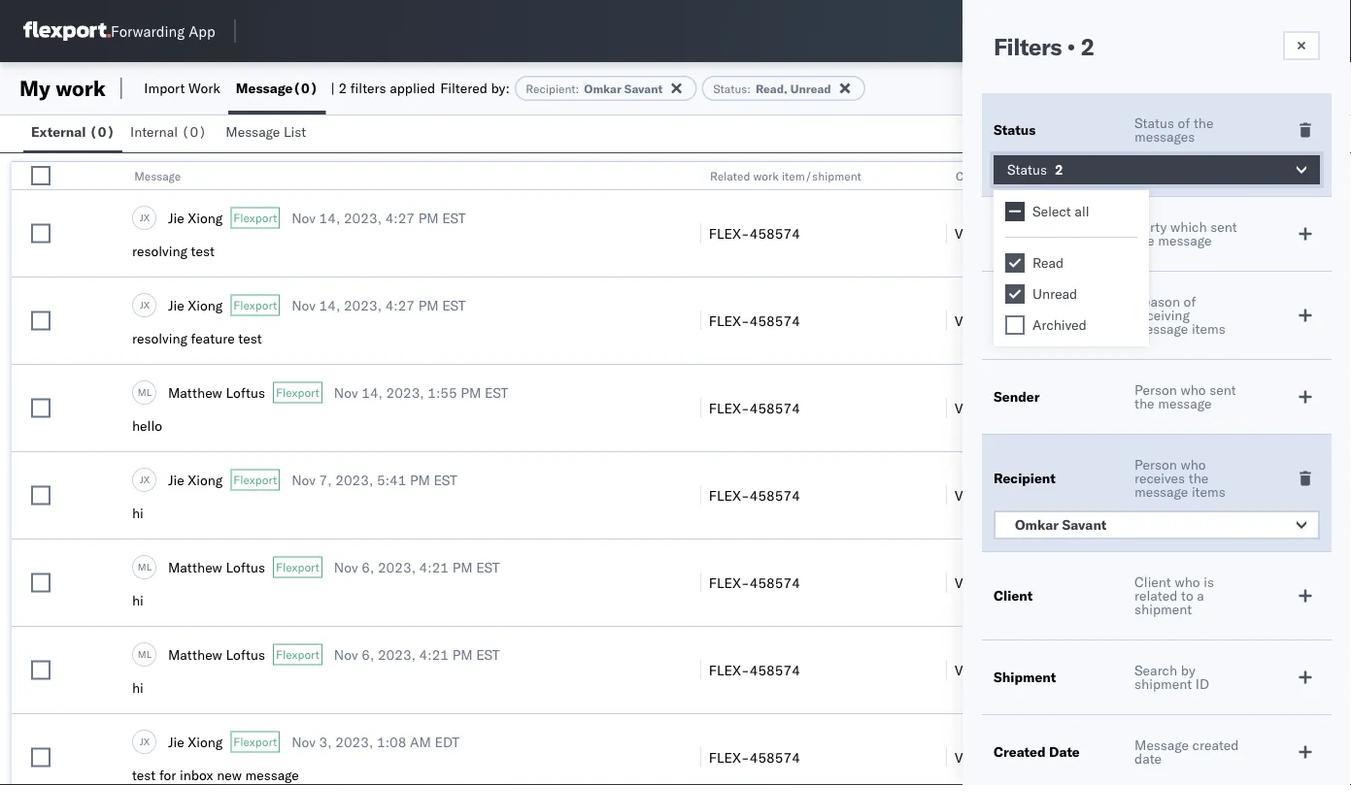 Task type: locate. For each thing, give the bounding box(es) containing it.
1 vertical spatial l
[[146, 561, 152, 573]]

1 458574 from the top
[[750, 225, 800, 242]]

person inside person who receives the message items
[[1135, 457, 1177, 474]]

1 items from the top
[[1192, 321, 1225, 338]]

external
[[31, 123, 86, 140]]

status for status of the messages
[[1135, 115, 1174, 132]]

1 vertical spatial savant
[[1062, 517, 1107, 534]]

None checkbox
[[31, 166, 51, 186], [1005, 202, 1025, 221], [1005, 254, 1025, 273], [1005, 285, 1025, 304], [31, 311, 51, 331], [31, 486, 51, 506], [31, 574, 51, 593], [31, 661, 51, 680], [31, 166, 51, 186], [1005, 202, 1025, 221], [1005, 254, 1025, 273], [1005, 285, 1025, 304], [31, 311, 51, 331], [31, 486, 51, 506], [31, 574, 51, 593], [31, 661, 51, 680]]

who inside person who receives the message items
[[1181, 457, 1206, 474]]

jie xiong for feature
[[168, 297, 223, 314]]

message (0)
[[236, 80, 318, 97]]

2 right •
[[1081, 32, 1095, 61]]

omkar savant
[[1015, 517, 1107, 534]]

2 j from the top
[[140, 299, 143, 311]]

0 vertical spatial shipment
[[1135, 601, 1192, 618]]

message for sender
[[1158, 395, 1212, 412]]

j down "hello"
[[140, 474, 143, 486]]

2 vertical spatial 2
[[1055, 161, 1063, 178]]

message left list on the top left of the page
[[226, 123, 280, 140]]

0 horizontal spatial 2
[[338, 80, 347, 97]]

sent inside party which sent the message
[[1211, 219, 1237, 236]]

1 loftus from the top
[[226, 384, 265, 401]]

x for test
[[143, 212, 150, 224]]

nov 6, 2023, 4:21 pm est
[[334, 559, 500, 576], [334, 646, 500, 663]]

is
[[1204, 574, 1214, 591]]

(0) right 'internal'
[[181, 123, 207, 140]]

xiong for test
[[188, 209, 223, 226]]

1 j from the top
[[140, 212, 143, 224]]

j for feature
[[140, 299, 143, 311]]

1 j x from the top
[[140, 212, 150, 224]]

hi
[[132, 505, 144, 522], [132, 593, 144, 610], [132, 680, 144, 697]]

1 vertical spatial unread
[[1033, 286, 1077, 303]]

test for inbox new message
[[132, 767, 299, 784]]

2 items from the top
[[1192, 484, 1225, 501]]

work right related
[[753, 169, 779, 183]]

l
[[146, 386, 152, 398], [146, 561, 152, 573], [146, 649, 152, 661]]

by:
[[491, 80, 510, 97]]

shipment
[[994, 669, 1056, 686]]

0 vertical spatial 4:21
[[419, 559, 449, 576]]

4:21
[[419, 559, 449, 576], [419, 646, 449, 663]]

7,
[[319, 472, 332, 489]]

message inside "reason of receiving message items"
[[1135, 321, 1188, 338]]

shipment left id
[[1135, 676, 1192, 693]]

message up message list
[[236, 80, 293, 97]]

0 vertical spatial hi
[[132, 505, 144, 522]]

0 vertical spatial matthew
[[168, 384, 222, 401]]

6, up the "nov 3, 2023, 1:08 am edt"
[[362, 646, 374, 663]]

message down actions
[[1158, 232, 1212, 249]]

2 hi from the top
[[132, 593, 144, 610]]

3 xiong from the top
[[188, 472, 223, 489]]

1 jie from the top
[[168, 209, 184, 226]]

recipient up the omkar savant
[[994, 470, 1056, 487]]

savant
[[624, 81, 663, 96], [1062, 517, 1107, 534]]

work for my
[[56, 75, 106, 102]]

client up shipment in the bottom of the page
[[994, 588, 1033, 605]]

1 vertical spatial 6,
[[362, 646, 374, 663]]

1 vertical spatial of
[[1184, 293, 1196, 310]]

0 vertical spatial who
[[1181, 382, 1206, 399]]

2 resize handle column header from the left
[[677, 162, 700, 786]]

14, for resolving test
[[319, 209, 340, 226]]

0 vertical spatial test
[[191, 243, 215, 260]]

sent right the which
[[1211, 219, 1237, 236]]

1 vertical spatial matthew
[[168, 559, 222, 576]]

person down receiving
[[1135, 382, 1177, 399]]

2023,
[[344, 209, 382, 226], [344, 297, 382, 314], [386, 384, 424, 401], [335, 472, 373, 489], [378, 559, 416, 576], [378, 646, 416, 663], [335, 734, 373, 751]]

1 shipment from the top
[[1135, 601, 1192, 618]]

2 vertical spatial l
[[146, 649, 152, 661]]

reason inside "reason of receiving message items"
[[1135, 293, 1180, 310]]

matthew loftus
[[168, 384, 265, 401], [168, 559, 265, 576], [168, 646, 265, 663]]

message right new
[[245, 767, 299, 784]]

x down resolving test
[[143, 299, 150, 311]]

1 horizontal spatial savant
[[1062, 517, 1107, 534]]

0 vertical spatial l
[[146, 386, 152, 398]]

1 vertical spatial matthew loftus
[[168, 559, 265, 576]]

j x
[[140, 212, 150, 224], [140, 299, 150, 311], [140, 474, 150, 486], [140, 736, 150, 748]]

nov 6, 2023, 4:21 pm est up am
[[334, 646, 500, 663]]

party
[[1135, 219, 1167, 236], [1050, 225, 1085, 242]]

6 flex- from the top
[[709, 662, 750, 679]]

(0)
[[293, 80, 318, 97], [89, 123, 115, 140], [181, 123, 207, 140]]

reason down party which sent the message
[[1135, 293, 1180, 310]]

2 for | 2 filters applied filtered by:
[[338, 80, 347, 97]]

5 resize handle column header from the left
[[1316, 162, 1339, 786]]

items
[[1192, 321, 1225, 338], [1192, 484, 1225, 501]]

1 vertical spatial 2
[[338, 80, 347, 97]]

1 horizontal spatial reason
[[1135, 293, 1180, 310]]

nov 3, 2023, 1:08 am edt
[[292, 734, 460, 751]]

items right receiving
[[1192, 321, 1225, 338]]

feature
[[191, 330, 235, 347]]

j x down resolving test
[[140, 299, 150, 311]]

0 horizontal spatial :
[[576, 81, 579, 96]]

1 vertical spatial m
[[138, 561, 146, 573]]

message down 'internal'
[[134, 169, 181, 183]]

1 vertical spatial who
[[1181, 457, 1206, 474]]

1 flex- from the top
[[709, 225, 750, 242]]

2 nov 6, 2023, 4:21 pm est from the top
[[334, 646, 500, 663]]

3 flex- from the top
[[709, 400, 750, 417]]

my work
[[19, 75, 106, 102]]

1 resolving from the top
[[132, 243, 187, 260]]

0 horizontal spatial omkar
[[584, 81, 621, 96]]

2 nov 14, 2023, 4:27 pm est from the top
[[292, 297, 466, 314]]

person up omkar savant button
[[1135, 457, 1177, 474]]

2 jie xiong from the top
[[168, 297, 223, 314]]

message list
[[226, 123, 306, 140]]

2 up select all at the top right of page
[[1055, 161, 1063, 178]]

jie for for
[[168, 734, 184, 751]]

of inside status of the messages
[[1178, 115, 1190, 132]]

1 6, from the top
[[362, 559, 374, 576]]

item/shipment
[[782, 169, 861, 183]]

0 vertical spatial m l
[[138, 386, 152, 398]]

j up the test for inbox new message
[[140, 736, 143, 748]]

1 vertical spatial nov 14, 2023, 4:27 pm est
[[292, 297, 466, 314]]

2 horizontal spatial client
[[1135, 574, 1171, 591]]

2 vertical spatial m
[[138, 649, 146, 661]]

2 m from the top
[[138, 561, 146, 573]]

j x down "hello"
[[140, 474, 150, 486]]

|
[[331, 80, 335, 97]]

loftus
[[226, 384, 265, 401], [226, 559, 265, 576], [226, 646, 265, 663]]

1 vertical spatial test
[[238, 330, 262, 347]]

7 458574 from the top
[[750, 749, 800, 766]]

2 vertical spatial test
[[132, 767, 156, 784]]

2 : from the left
[[747, 81, 751, 96]]

0 horizontal spatial unread
[[790, 81, 831, 96]]

j x up resolving test
[[140, 212, 150, 224]]

resize handle column header
[[62, 162, 85, 786], [677, 162, 700, 786], [923, 162, 946, 786], [1169, 162, 1192, 786], [1316, 162, 1339, 786]]

party inside party which sent the message
[[1135, 219, 1167, 236]]

j down resolving test
[[140, 299, 143, 311]]

1 hi from the top
[[132, 505, 144, 522]]

2 jie from the top
[[168, 297, 184, 314]]

2 vertical spatial loftus
[[226, 646, 265, 663]]

2 vertical spatial who
[[1175, 574, 1200, 591]]

1 vertical spatial loftus
[[226, 559, 265, 576]]

1 vertical spatial hi
[[132, 593, 144, 610]]

test right feature in the left top of the page
[[238, 330, 262, 347]]

resolving
[[132, 243, 187, 260], [132, 330, 187, 347]]

message up omkar savant button
[[1135, 484, 1188, 501]]

2 flex- 458574 from the top
[[709, 312, 800, 329]]

all
[[1075, 203, 1089, 220]]

6, down nov 7, 2023, 5:41 pm est
[[362, 559, 374, 576]]

2 4:21 from the top
[[419, 646, 449, 663]]

message list button
[[218, 115, 318, 152]]

: for recipient
[[576, 81, 579, 96]]

14, for test
[[319, 297, 340, 314]]

j up resolving test
[[140, 212, 143, 224]]

client left status 2
[[956, 169, 987, 183]]

j x for test
[[140, 212, 150, 224]]

client left the to
[[1135, 574, 1171, 591]]

matthew
[[168, 384, 222, 401], [168, 559, 222, 576], [168, 646, 222, 663]]

2 vertical spatial m l
[[138, 649, 152, 661]]

client who is related to a shipment
[[1135, 574, 1214, 618]]

0 vertical spatial 4:27
[[385, 209, 415, 226]]

1 horizontal spatial recipient
[[994, 470, 1056, 487]]

(0) for internal (0)
[[181, 123, 207, 140]]

3 458574 from the top
[[750, 400, 800, 417]]

hello
[[132, 418, 162, 435]]

xiong
[[188, 209, 223, 226], [188, 297, 223, 314], [188, 472, 223, 489], [188, 734, 223, 751]]

the up receives
[[1135, 395, 1155, 412]]

0 vertical spatial sent
[[1211, 219, 1237, 236]]

1 vertical spatial nov 6, 2023, 4:21 pm est
[[334, 646, 500, 663]]

who left is
[[1175, 574, 1200, 591]]

internal (0) button
[[122, 115, 218, 152]]

person for person who receives the message items
[[1135, 457, 1177, 474]]

1 nov 14, 2023, 4:27 pm est from the top
[[292, 209, 466, 226]]

0 vertical spatial work
[[56, 75, 106, 102]]

who for receives
[[1181, 457, 1206, 474]]

items right receives
[[1192, 484, 1225, 501]]

2 x from the top
[[143, 299, 150, 311]]

4 resize handle column header from the left
[[1169, 162, 1192, 786]]

0 vertical spatial 2
[[1081, 32, 1095, 61]]

recipient for recipient : omkar savant
[[526, 81, 576, 96]]

message for message created date
[[1135, 737, 1189, 754]]

message inside button
[[226, 123, 280, 140]]

2 j x from the top
[[140, 299, 150, 311]]

x down "hello"
[[143, 474, 150, 486]]

message inside party which sent the message
[[1158, 232, 1212, 249]]

messages
[[1135, 128, 1195, 145]]

1 vertical spatial sent
[[1210, 382, 1236, 399]]

sending
[[994, 225, 1047, 242]]

search
[[1135, 662, 1177, 679]]

0 vertical spatial loftus
[[226, 384, 265, 401]]

sent inside person who sent the message
[[1210, 382, 1236, 399]]

0 vertical spatial matthew loftus
[[168, 384, 265, 401]]

nov 7, 2023, 5:41 pm est
[[292, 472, 457, 489]]

0 vertical spatial nov 14, 2023, 4:27 pm est
[[292, 209, 466, 226]]

read,
[[756, 81, 788, 96]]

who down "reason of receiving message items" on the top of the page
[[1181, 382, 1206, 399]]

0 horizontal spatial reason
[[994, 307, 1041, 324]]

1 vertical spatial recipient
[[994, 470, 1056, 487]]

jie xiong for test
[[168, 209, 223, 226]]

of inside "reason of receiving message items"
[[1184, 293, 1196, 310]]

select all
[[1033, 203, 1089, 220]]

0 vertical spatial nov 6, 2023, 4:21 pm est
[[334, 559, 500, 576]]

4 j x from the top
[[140, 736, 150, 748]]

1 vertical spatial 4:21
[[419, 646, 449, 663]]

flexport up 3,
[[276, 648, 319, 662]]

14,
[[319, 209, 340, 226], [319, 297, 340, 314], [362, 384, 383, 401]]

1 jie xiong from the top
[[168, 209, 223, 226]]

0 vertical spatial of
[[1178, 115, 1190, 132]]

1 : from the left
[[576, 81, 579, 96]]

4:27
[[385, 209, 415, 226], [385, 297, 415, 314]]

the up actions
[[1194, 115, 1214, 132]]

1 vertical spatial 4:27
[[385, 297, 415, 314]]

xiong for for
[[188, 734, 223, 751]]

message up person who sent the message
[[1135, 321, 1188, 338]]

status for status
[[994, 121, 1036, 138]]

message
[[236, 80, 293, 97], [226, 123, 280, 140], [134, 169, 181, 183], [1135, 737, 1189, 754]]

2 right |
[[338, 80, 347, 97]]

: left 'read,'
[[747, 81, 751, 96]]

sender
[[994, 389, 1040, 406]]

x up resolving test
[[143, 212, 150, 224]]

inbox
[[180, 767, 213, 784]]

nov 6, 2023, 4:21 pm est down 5:41
[[334, 559, 500, 576]]

the inside person who sent the message
[[1135, 395, 1155, 412]]

shipment
[[1135, 601, 1192, 618], [1135, 676, 1192, 693]]

0 vertical spatial 14,
[[319, 209, 340, 226]]

2 horizontal spatial test
[[238, 330, 262, 347]]

3 matthew from the top
[[168, 646, 222, 663]]

5 flex- from the top
[[709, 575, 750, 592]]

flexport up feature in the left top of the page
[[233, 298, 277, 313]]

flexport up new
[[233, 735, 277, 750]]

1 xiong from the top
[[188, 209, 223, 226]]

message inside message created date
[[1135, 737, 1189, 754]]

person inside person who sent the message
[[1135, 382, 1177, 399]]

test
[[191, 243, 215, 260], [238, 330, 262, 347], [132, 767, 156, 784]]

1 horizontal spatial work
[[753, 169, 779, 183]]

1 horizontal spatial 2
[[1055, 161, 1063, 178]]

1 vertical spatial omkar
[[1015, 517, 1059, 534]]

2 resolving from the top
[[132, 330, 187, 347]]

test left for at bottom
[[132, 767, 156, 784]]

0 vertical spatial resolving
[[132, 243, 187, 260]]

1 vertical spatial work
[[753, 169, 779, 183]]

2 6, from the top
[[362, 646, 374, 663]]

external (0)
[[31, 123, 115, 140]]

est
[[442, 209, 466, 226], [442, 297, 466, 314], [485, 384, 508, 401], [434, 472, 457, 489], [476, 559, 500, 576], [476, 646, 500, 663]]

0 horizontal spatial (0)
[[89, 123, 115, 140]]

4 x from the top
[[143, 736, 150, 748]]

(0) inside external (0) button
[[89, 123, 115, 140]]

nov 14, 2023, 1:55 pm est
[[334, 384, 508, 401]]

(0) right the external
[[89, 123, 115, 140]]

message inside person who sent the message
[[1158, 395, 1212, 412]]

0 vertical spatial 6,
[[362, 559, 374, 576]]

1 horizontal spatial party
[[1135, 219, 1167, 236]]

(0) for external (0)
[[89, 123, 115, 140]]

3 x from the top
[[143, 474, 150, 486]]

0 horizontal spatial party
[[1050, 225, 1085, 242]]

1 vertical spatial resolving
[[132, 330, 187, 347]]

4:27 for resolving test
[[385, 209, 415, 226]]

resolving left feature in the left top of the page
[[132, 330, 187, 347]]

shipment left a
[[1135, 601, 1192, 618]]

pm
[[418, 209, 439, 226], [418, 297, 439, 314], [461, 384, 481, 401], [410, 472, 430, 489], [452, 559, 473, 576], [452, 646, 473, 663]]

nov 14, 2023, 4:27 pm est for test
[[292, 297, 466, 314]]

import work button
[[136, 62, 228, 115]]

message inside person who receives the message items
[[1135, 484, 1188, 501]]

the for party which sent the message
[[1135, 232, 1155, 249]]

1 x from the top
[[143, 212, 150, 224]]

who for sent
[[1181, 382, 1206, 399]]

j x up the test for inbox new message
[[140, 736, 150, 748]]

resolving up resolving feature test on the top left of page
[[132, 243, 187, 260]]

created
[[994, 744, 1046, 761]]

2 vertical spatial hi
[[132, 680, 144, 697]]

1 m from the top
[[138, 386, 146, 398]]

who for is
[[1175, 574, 1200, 591]]

select
[[1033, 203, 1071, 220]]

1 4:27 from the top
[[385, 209, 415, 226]]

4 jie from the top
[[168, 734, 184, 751]]

2 4:27 from the top
[[385, 297, 415, 314]]

the inside person who receives the message items
[[1189, 470, 1209, 487]]

reason down read
[[994, 307, 1041, 324]]

unread right 'read,'
[[790, 81, 831, 96]]

2 vertical spatial matthew loftus
[[168, 646, 265, 663]]

client inside the client who is related to a shipment
[[1135, 574, 1171, 591]]

work up external (0)
[[56, 75, 106, 102]]

sent down "reason of receiving message items" on the top of the page
[[1210, 382, 1236, 399]]

1 vertical spatial shipment
[[1135, 676, 1192, 693]]

1 vertical spatial m l
[[138, 561, 152, 573]]

who down person who sent the message
[[1181, 457, 1206, 474]]

m
[[138, 386, 146, 398], [138, 561, 146, 573], [138, 649, 146, 661]]

j x for for
[[140, 736, 150, 748]]

5 vandelay from the top
[[955, 575, 1011, 592]]

flex-
[[709, 225, 750, 242], [709, 312, 750, 329], [709, 400, 750, 417], [709, 487, 750, 504], [709, 575, 750, 592], [709, 662, 750, 679], [709, 749, 750, 766]]

3 j x from the top
[[140, 474, 150, 486]]

1 vertical spatial person
[[1135, 457, 1177, 474]]

2 m l from the top
[[138, 561, 152, 573]]

test up resolving feature test on the top left of page
[[191, 243, 215, 260]]

flexport
[[233, 211, 277, 225], [233, 298, 277, 313], [276, 386, 319, 400], [233, 473, 277, 488], [276, 560, 319, 575], [276, 648, 319, 662], [233, 735, 277, 750]]

3 vandelay from the top
[[955, 400, 1011, 417]]

work
[[188, 80, 220, 97]]

actions
[[1202, 169, 1242, 183]]

unread up archived
[[1033, 286, 1077, 303]]

4 xiong from the top
[[188, 734, 223, 751]]

reason
[[1135, 293, 1180, 310], [994, 307, 1041, 324]]

0 vertical spatial person
[[1135, 382, 1177, 399]]

message created date
[[1135, 737, 1239, 768]]

0 horizontal spatial work
[[56, 75, 106, 102]]

Search Shipments (/) text field
[[979, 17, 1167, 46]]

message left 'created' on the right bottom of page
[[1135, 737, 1189, 754]]

j for for
[[140, 736, 143, 748]]

3 resize handle column header from the left
[[923, 162, 946, 786]]

related
[[710, 169, 750, 183]]

1 horizontal spatial (0)
[[181, 123, 207, 140]]

4 jie xiong from the top
[[168, 734, 223, 751]]

items inside person who receives the message items
[[1192, 484, 1225, 501]]

2 xiong from the top
[[188, 297, 223, 314]]

x up the test for inbox new message
[[143, 736, 150, 748]]

client
[[956, 169, 987, 183], [1135, 574, 1171, 591], [994, 588, 1033, 605]]

the left the which
[[1135, 232, 1155, 249]]

the right receives
[[1189, 470, 1209, 487]]

1 vertical spatial 14,
[[319, 297, 340, 314]]

4 vandelay from the top
[[955, 487, 1011, 504]]

list
[[284, 123, 306, 140]]

status 2
[[1007, 161, 1063, 178]]

4 j from the top
[[140, 736, 143, 748]]

0 vertical spatial m
[[138, 386, 146, 398]]

1 horizontal spatial :
[[747, 81, 751, 96]]

internal
[[130, 123, 178, 140]]

5 flex- 458574 from the top
[[709, 575, 800, 592]]

j
[[140, 212, 143, 224], [140, 299, 143, 311], [140, 474, 143, 486], [140, 736, 143, 748]]

1 vertical spatial items
[[1192, 484, 1225, 501]]

0 horizontal spatial savant
[[624, 81, 663, 96]]

1 horizontal spatial client
[[994, 588, 1033, 605]]

who inside the client who is related to a shipment
[[1175, 574, 1200, 591]]

message up person who receives the message items on the right bottom
[[1158, 395, 1212, 412]]

2 shipment from the top
[[1135, 676, 1192, 693]]

(0) inside internal (0) button
[[181, 123, 207, 140]]

1 resize handle column header from the left
[[62, 162, 85, 786]]

sent for party which sent the message
[[1211, 219, 1237, 236]]

a
[[1197, 588, 1204, 605]]

None checkbox
[[31, 224, 51, 243], [1005, 316, 1025, 335], [31, 399, 51, 418], [31, 748, 51, 768], [31, 224, 51, 243], [1005, 316, 1025, 335], [31, 399, 51, 418], [31, 748, 51, 768]]

2 vertical spatial matthew
[[168, 646, 222, 663]]

status inside status of the messages
[[1135, 115, 1174, 132]]

the inside party which sent the message
[[1135, 232, 1155, 249]]

0 vertical spatial recipient
[[526, 81, 576, 96]]

2 horizontal spatial 2
[[1081, 32, 1095, 61]]

message for sending party
[[1158, 232, 1212, 249]]

the inside status of the messages
[[1194, 115, 1214, 132]]

status for status 2
[[1007, 161, 1047, 178]]

date
[[1135, 751, 1162, 768]]

recipient right by:
[[526, 81, 576, 96]]

who inside person who sent the message
[[1181, 382, 1206, 399]]

1 l from the top
[[146, 386, 152, 398]]

3 loftus from the top
[[226, 646, 265, 663]]

party left the which
[[1135, 219, 1167, 236]]

party down select all at the top right of page
[[1050, 225, 1085, 242]]

message for message list
[[226, 123, 280, 140]]

0 vertical spatial items
[[1192, 321, 1225, 338]]

0 horizontal spatial recipient
[[526, 81, 576, 96]]

: right by:
[[576, 81, 579, 96]]

1 person from the top
[[1135, 382, 1177, 399]]

1 horizontal spatial omkar
[[1015, 517, 1059, 534]]

sent
[[1211, 219, 1237, 236], [1210, 382, 1236, 399]]

:
[[576, 81, 579, 96], [747, 81, 751, 96]]

2 horizontal spatial (0)
[[293, 80, 318, 97]]

(0) left |
[[293, 80, 318, 97]]

of for the
[[1178, 115, 1190, 132]]

2 person from the top
[[1135, 457, 1177, 474]]

the
[[1194, 115, 1214, 132], [1135, 232, 1155, 249], [1135, 395, 1155, 412], [1189, 470, 1209, 487]]



Task type: vqa. For each thing, say whether or not it's contained in the screenshot.
Confirm Pickup from Los Angeles, CA's 23,
no



Task type: describe. For each thing, give the bounding box(es) containing it.
resolving for resolving feature test
[[132, 330, 187, 347]]

0 vertical spatial savant
[[624, 81, 663, 96]]

of for receiving
[[1184, 293, 1196, 310]]

the for person who sent the message
[[1135, 395, 1155, 412]]

search by shipment id
[[1135, 662, 1209, 693]]

recipient for recipient
[[994, 470, 1056, 487]]

items inside "reason of receiving message items"
[[1192, 321, 1225, 338]]

nov 14, 2023, 4:27 pm est for resolving test
[[292, 209, 466, 226]]

message for message
[[134, 169, 181, 183]]

work for related
[[753, 169, 779, 183]]

2 vandelay from the top
[[955, 312, 1011, 329]]

the for person who receives the message items
[[1189, 470, 1209, 487]]

status of the messages
[[1135, 115, 1214, 145]]

0 horizontal spatial client
[[956, 169, 987, 183]]

receives
[[1135, 470, 1185, 487]]

3 jie xiong from the top
[[168, 472, 223, 489]]

import
[[144, 80, 185, 97]]

for
[[159, 767, 176, 784]]

2 l from the top
[[146, 561, 152, 573]]

2 loftus from the top
[[226, 559, 265, 576]]

1 matthew from the top
[[168, 384, 222, 401]]

my
[[19, 75, 50, 102]]

sent for person who sent the message
[[1210, 382, 1236, 399]]

which
[[1170, 219, 1207, 236]]

| 2 filters applied filtered by:
[[331, 80, 510, 97]]

receiving
[[1135, 307, 1190, 324]]

6 458574 from the top
[[750, 662, 800, 679]]

3 l from the top
[[146, 649, 152, 661]]

to
[[1181, 588, 1193, 605]]

person for person who sent the message
[[1135, 382, 1177, 399]]

app
[[189, 22, 215, 40]]

3,
[[319, 734, 332, 751]]

flexport. image
[[23, 21, 111, 41]]

3 jie from the top
[[168, 472, 184, 489]]

reason for reason of receiving message items
[[1135, 293, 1180, 310]]

1 vandelay from the top
[[955, 225, 1011, 242]]

filters
[[350, 80, 386, 97]]

by
[[1181, 662, 1195, 679]]

6 vandelay from the top
[[955, 662, 1011, 679]]

3 j from the top
[[140, 474, 143, 486]]

4 flex- from the top
[[709, 487, 750, 504]]

person who receives the message items
[[1135, 457, 1225, 501]]

0 horizontal spatial test
[[132, 767, 156, 784]]

0 vertical spatial omkar
[[584, 81, 621, 96]]

2 458574 from the top
[[750, 312, 800, 329]]

flexport up 7,
[[276, 386, 319, 400]]

x for feature
[[143, 299, 150, 311]]

filtered
[[440, 80, 487, 97]]

sending party
[[994, 225, 1085, 242]]

1 nov 6, 2023, 4:21 pm est from the top
[[334, 559, 500, 576]]

xiong for feature
[[188, 297, 223, 314]]

4:27 for test
[[385, 297, 415, 314]]

resolving feature test
[[132, 330, 262, 347]]

1 4:21 from the top
[[419, 559, 449, 576]]

resize handle column header for message
[[677, 162, 700, 786]]

omkar inside button
[[1015, 517, 1059, 534]]

savant inside button
[[1062, 517, 1107, 534]]

external (0) button
[[23, 115, 122, 152]]

forwarding app link
[[23, 21, 215, 41]]

3 hi from the top
[[132, 680, 144, 697]]

edt
[[435, 734, 460, 751]]

related
[[1135, 588, 1178, 605]]

import work
[[144, 80, 220, 97]]

1 horizontal spatial test
[[191, 243, 215, 260]]

7 vandelay from the top
[[955, 749, 1011, 766]]

4 flex- 458574 from the top
[[709, 487, 800, 504]]

forwarding app
[[111, 22, 215, 40]]

1 horizontal spatial unread
[[1033, 286, 1077, 303]]

am
[[410, 734, 431, 751]]

flexport down 7,
[[276, 560, 319, 575]]

1 matthew loftus from the top
[[168, 384, 265, 401]]

jie for feature
[[168, 297, 184, 314]]

omkar savant button
[[994, 511, 1320, 540]]

4 458574 from the top
[[750, 487, 800, 504]]

filters
[[994, 32, 1062, 61]]

person who sent the message
[[1135, 382, 1236, 412]]

j x for feature
[[140, 299, 150, 311]]

filters • 2
[[994, 32, 1095, 61]]

resize handle column header for client
[[1169, 162, 1192, 786]]

j for test
[[140, 212, 143, 224]]

3 flex- 458574 from the top
[[709, 400, 800, 417]]

0 vertical spatial unread
[[790, 81, 831, 96]]

recipient : omkar savant
[[526, 81, 663, 96]]

created date
[[994, 744, 1080, 761]]

resize handle column header for related work item/shipment
[[923, 162, 946, 786]]

2 flex- from the top
[[709, 312, 750, 329]]

x for for
[[143, 736, 150, 748]]

new
[[217, 767, 242, 784]]

1:08
[[377, 734, 406, 751]]

reason for reason
[[994, 307, 1041, 324]]

shipment inside the client who is related to a shipment
[[1135, 601, 1192, 618]]

2 for status 2
[[1055, 161, 1063, 178]]

1 m l from the top
[[138, 386, 152, 398]]

related work item/shipment
[[710, 169, 861, 183]]

resize handle column header for actions
[[1316, 162, 1339, 786]]

status : read, unread
[[713, 81, 831, 96]]

resolving for resolving test
[[132, 243, 187, 260]]

2 matthew from the top
[[168, 559, 222, 576]]

date
[[1049, 744, 1080, 761]]

3 matthew loftus from the top
[[168, 646, 265, 663]]

5 458574 from the top
[[750, 575, 800, 592]]

flexport down message list button on the top
[[233, 211, 277, 225]]

jie xiong for for
[[168, 734, 223, 751]]

created
[[1192, 737, 1239, 754]]

2 vertical spatial 14,
[[362, 384, 383, 401]]

applied
[[390, 80, 435, 97]]

6 flex- 458574 from the top
[[709, 662, 800, 679]]

jie for test
[[168, 209, 184, 226]]

(0) for message (0)
[[293, 80, 318, 97]]

: for status
[[747, 81, 751, 96]]

2 matthew loftus from the top
[[168, 559, 265, 576]]

internal (0)
[[130, 123, 207, 140]]

3 m l from the top
[[138, 649, 152, 661]]

archived
[[1033, 317, 1087, 334]]

status for status : read, unread
[[713, 81, 747, 96]]

5:41
[[377, 472, 406, 489]]

read
[[1033, 254, 1064, 271]]

message for recipient
[[1135, 484, 1188, 501]]

1 flex- 458574 from the top
[[709, 225, 800, 242]]

•
[[1067, 32, 1075, 61]]

resolving test
[[132, 243, 215, 260]]

party which sent the message
[[1135, 219, 1237, 249]]

3 m from the top
[[138, 649, 146, 661]]

id
[[1195, 676, 1209, 693]]

reason of receiving message items
[[1135, 293, 1225, 338]]

7 flex- 458574 from the top
[[709, 749, 800, 766]]

7 flex- from the top
[[709, 749, 750, 766]]

1:55
[[428, 384, 457, 401]]

flexport left 7,
[[233, 473, 277, 488]]

forwarding
[[111, 22, 185, 40]]

shipment inside search by shipment id
[[1135, 676, 1192, 693]]

message for message (0)
[[236, 80, 293, 97]]



